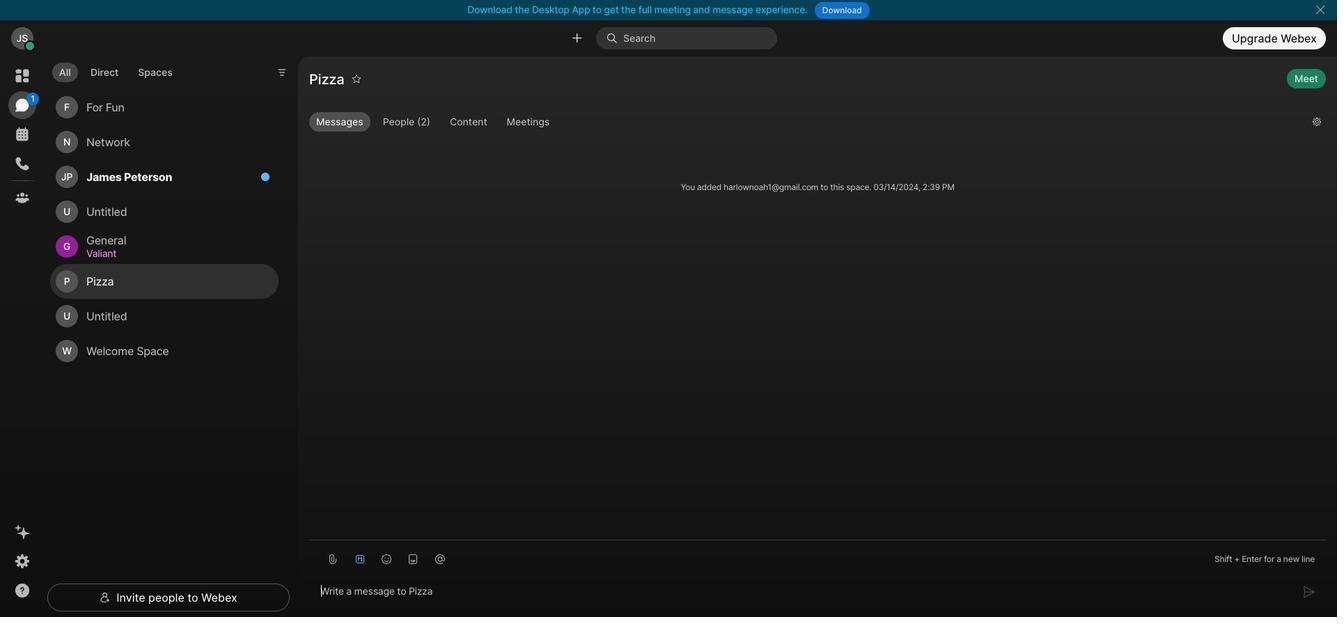 Task type: vqa. For each thing, say whether or not it's contained in the screenshot.
the 'April 1, 2024 11:40 AM to 12:20 PM John Smith's meeting non-recurring meeting,  John Smith' LIST ITEM
no



Task type: locate. For each thing, give the bounding box(es) containing it.
untitled list item down valiant element
[[50, 299, 279, 334]]

1 vertical spatial untitled list item
[[50, 299, 279, 334]]

cancel_16 image
[[1315, 4, 1326, 15]]

james peterson, new messages list item
[[50, 160, 279, 194]]

0 vertical spatial untitled list item
[[50, 194, 279, 229]]

webex tab list
[[8, 62, 39, 212]]

group
[[309, 112, 1302, 134]]

2 untitled list item from the top
[[50, 299, 279, 334]]

new messages image
[[261, 172, 270, 182]]

1 untitled list item from the top
[[50, 194, 279, 229]]

for fun list item
[[50, 90, 279, 125]]

untitled list item up valiant element
[[50, 194, 279, 229]]

pizza list item
[[50, 264, 279, 299]]

untitled list item
[[50, 194, 279, 229], [50, 299, 279, 334]]

network list item
[[50, 125, 279, 160]]

tab list
[[49, 54, 183, 86]]

navigation
[[0, 56, 45, 617]]



Task type: describe. For each thing, give the bounding box(es) containing it.
general list item
[[50, 229, 279, 264]]

message composer toolbar element
[[309, 540, 1326, 573]]

valiant element
[[86, 246, 262, 261]]

welcome space list item
[[50, 334, 279, 369]]



